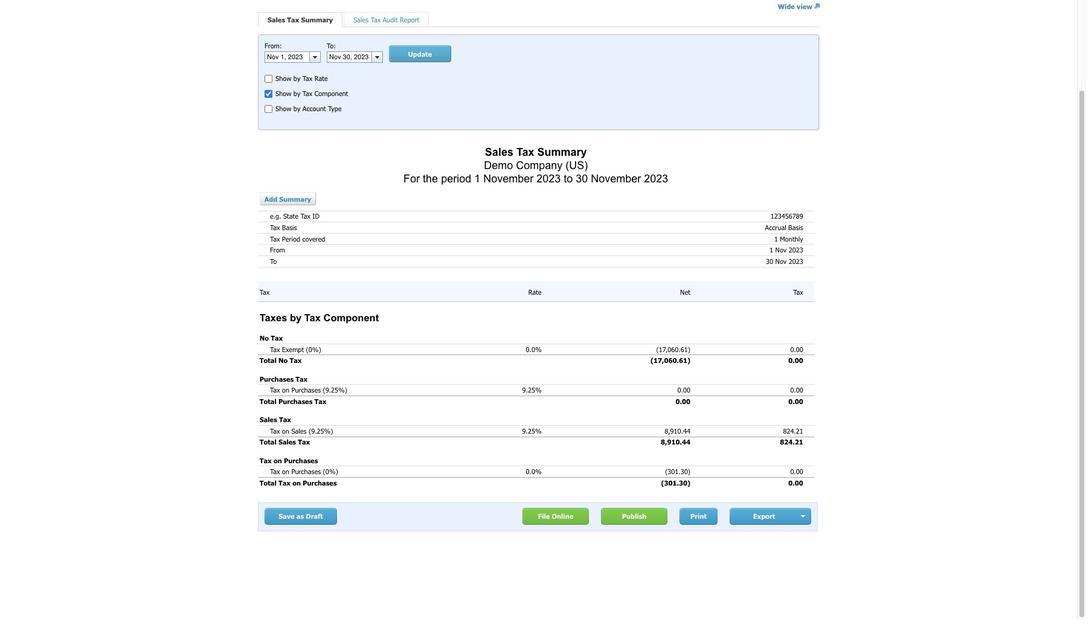 Task type: vqa. For each thing, say whether or not it's contained in the screenshot.


Task type: describe. For each thing, give the bounding box(es) containing it.
0 vertical spatial (0%)
[[306, 346, 321, 353]]

show for show by tax component
[[276, 90, 292, 97]]

print link
[[680, 508, 718, 525]]

basis for tax basis
[[282, 224, 297, 231]]

1 vertical spatial 30
[[767, 257, 774, 265]]

tax down sales tax
[[270, 427, 280, 435]]

by for show by tax component
[[294, 90, 301, 97]]

0 vertical spatial no
[[260, 334, 269, 342]]

1 vertical spatial (0%)
[[323, 468, 338, 476]]

export options... image
[[801, 515, 807, 518]]

purchases tax
[[260, 375, 308, 383]]

0.00 for total no tax
[[789, 357, 804, 365]]

tax up 'tax exempt (0%)'
[[304, 312, 321, 323]]

824.21 for total sales tax
[[781, 438, 804, 446]]

report
[[400, 16, 420, 24]]

1 for 1 nov 2023
[[770, 246, 774, 254]]

824.21 for tax on sales (9.25%)
[[784, 427, 804, 435]]

(17,060.61) for tax exempt (0%)
[[657, 346, 691, 353]]

1 vertical spatial rate
[[529, 288, 542, 296]]

9.25% for 8,910.44
[[523, 427, 542, 435]]

123456789
[[771, 212, 804, 220]]

tax up taxes
[[260, 288, 270, 296]]

component for show by tax component
[[315, 90, 348, 97]]

no tax
[[260, 334, 283, 342]]

add
[[265, 195, 278, 203]]

taxes
[[260, 312, 287, 323]]

company
[[516, 160, 563, 172]]

type
[[328, 105, 342, 113]]

(301.30) for (0%)
[[666, 468, 691, 476]]

0.00 for tax on purchases (9.25%)
[[791, 386, 804, 394]]

tax on sales (9.25%)
[[270, 427, 333, 435]]

tax left audit
[[371, 16, 381, 24]]

(17,060.61) for total no tax
[[651, 357, 691, 365]]

0.0% for (17,060.61)
[[526, 346, 542, 353]]

purchases up total purchases tax
[[292, 386, 321, 394]]

sales tax summary
[[268, 16, 333, 24]]

on down tax on purchases (0%)
[[293, 479, 301, 487]]

accrual
[[766, 224, 787, 231]]

show by account type
[[276, 105, 342, 113]]

tax up 'show by tax component'
[[303, 74, 313, 82]]

tax down tax on purchases
[[270, 468, 280, 476]]

sales for sales tax summary
[[268, 16, 285, 24]]

0.0% for (301.30)
[[526, 468, 542, 476]]

(9.25%) for tax on sales (9.25%)
[[309, 427, 333, 435]]

30 inside sales tax summary demo company (us) for the period 1 november 2023 to 30 november 2023
[[576, 173, 588, 185]]

total for total no tax
[[260, 357, 277, 365]]

id
[[313, 212, 320, 220]]

total for total tax on purchases
[[260, 479, 277, 487]]

export
[[754, 512, 776, 520]]

1 monthly
[[775, 235, 804, 243]]

total for total purchases tax
[[260, 398, 277, 405]]

tax on purchases (9.25%)
[[270, 386, 348, 394]]

purchases up tax on purchases (0%)
[[284, 457, 318, 465]]

account
[[303, 105, 326, 113]]

add                          summary
[[265, 195, 311, 203]]

Show by Tax Rate checkbox
[[265, 75, 273, 83]]

total purchases tax
[[260, 398, 327, 405]]

state
[[283, 212, 299, 220]]

print
[[691, 512, 707, 520]]

purchases up the "total tax on purchases"
[[292, 468, 321, 476]]

tax up from
[[270, 235, 280, 243]]

sales for sales tax
[[260, 416, 277, 424]]

tax up exempt
[[271, 334, 283, 342]]

tax down 'tax exempt (0%)'
[[290, 357, 302, 365]]

(301.30) for purchases
[[662, 479, 691, 487]]

purchases down tax on purchases (0%)
[[303, 479, 337, 487]]

on for tax on purchases
[[274, 457, 282, 465]]

total sales tax
[[260, 438, 310, 446]]

as
[[297, 512, 304, 520]]



Task type: locate. For each thing, give the bounding box(es) containing it.
0 vertical spatial (9.25%)
[[323, 386, 348, 394]]

1 nov from the top
[[776, 246, 787, 254]]

tax period covered
[[270, 235, 325, 243]]

tax down tax on sales (9.25%)
[[298, 438, 310, 446]]

2 nov from the top
[[776, 257, 787, 265]]

net
[[681, 288, 691, 296]]

nov for 1
[[776, 246, 787, 254]]

file
[[538, 512, 550, 520]]

0 vertical spatial 0.0%
[[526, 346, 542, 353]]

(0%) right exempt
[[306, 346, 321, 353]]

show for show by tax rate
[[276, 74, 292, 82]]

by up 'show by tax component'
[[294, 74, 301, 82]]

purchases down total no tax
[[260, 375, 294, 383]]

show right show by account type option
[[276, 105, 292, 113]]

30 right to on the top right
[[576, 173, 588, 185]]

online
[[552, 512, 574, 520]]

1 horizontal spatial (0%)
[[323, 468, 338, 476]]

9.25% for 0.00
[[523, 386, 542, 394]]

(301.30)
[[666, 468, 691, 476], [662, 479, 691, 487]]

0 vertical spatial summary
[[301, 16, 333, 24]]

(9.25%) for tax on purchases (9.25%)
[[323, 386, 348, 394]]

0 horizontal spatial rate
[[315, 74, 328, 82]]

november down demo
[[484, 173, 534, 185]]

1 vertical spatial summary
[[538, 146, 587, 159]]

1 right period
[[475, 173, 481, 185]]

None text field
[[265, 52, 309, 62], [328, 52, 372, 62], [265, 52, 309, 62], [328, 52, 372, 62]]

publish link
[[602, 508, 668, 525]]

total down no tax
[[260, 357, 277, 365]]

30 down 1 nov 2023
[[767, 257, 774, 265]]

1 down accrual
[[775, 235, 779, 243]]

1 horizontal spatial no
[[279, 357, 288, 365]]

1 horizontal spatial 30
[[767, 257, 774, 265]]

component
[[315, 90, 348, 97], [324, 312, 379, 323]]

on
[[282, 386, 290, 394], [282, 427, 290, 435], [274, 457, 282, 465], [282, 468, 290, 476], [293, 479, 301, 487]]

accrual basis
[[766, 224, 804, 231]]

8,910.44 for tax on sales (9.25%)
[[665, 427, 691, 435]]

1 horizontal spatial basis
[[789, 224, 804, 231]]

0 horizontal spatial 30
[[576, 173, 588, 185]]

file online link
[[523, 508, 589, 525]]

purchases down tax on purchases (9.25%)
[[279, 398, 313, 405]]

on for tax on purchases (0%)
[[282, 468, 290, 476]]

tax exempt (0%)
[[270, 346, 321, 353]]

audit
[[383, 16, 398, 24]]

Show by Tax Component checkbox
[[265, 90, 273, 98]]

1 vertical spatial 824.21
[[781, 438, 804, 446]]

total for total sales tax
[[260, 438, 277, 446]]

on down tax on purchases
[[282, 468, 290, 476]]

2 november from the left
[[591, 173, 642, 185]]

save
[[279, 512, 295, 520]]

summary for sales tax summary demo company (us) for the period 1 november 2023 to 30 november 2023
[[538, 146, 587, 159]]

basis
[[282, 224, 297, 231], [789, 224, 804, 231]]

sales tax summary link
[[268, 16, 333, 24]]

(9.25%) up 'total sales tax'
[[309, 427, 333, 435]]

by for show by account type
[[294, 105, 301, 113]]

nov up 30 nov 2023 in the top right of the page
[[776, 246, 787, 254]]

add                          summary link
[[260, 192, 316, 206]]

november right to on the top right
[[591, 173, 642, 185]]

show right show by tax component checkbox
[[276, 90, 292, 97]]

1 vertical spatial 0.0%
[[526, 468, 542, 476]]

summary up e.g. state tax id
[[279, 195, 311, 203]]

0 horizontal spatial (0%)
[[306, 346, 321, 353]]

period
[[441, 173, 472, 185]]

0.00 for tax on purchases (0%)
[[791, 468, 804, 476]]

tax up tax on purchases (9.25%)
[[296, 375, 308, 383]]

0 vertical spatial (301.30)
[[666, 468, 691, 476]]

1 vertical spatial component
[[324, 312, 379, 323]]

3 total from the top
[[260, 438, 277, 446]]

tax down 30 nov 2023 in the top right of the page
[[794, 288, 804, 296]]

2 horizontal spatial 1
[[775, 235, 779, 243]]

1 horizontal spatial rate
[[529, 288, 542, 296]]

sales tax audit report link
[[354, 16, 420, 24]]

0 horizontal spatial basis
[[282, 224, 297, 231]]

the
[[423, 173, 438, 185]]

e.g.
[[270, 212, 281, 220]]

1 vertical spatial show
[[276, 90, 292, 97]]

on down purchases tax
[[282, 386, 290, 394]]

1 horizontal spatial november
[[591, 173, 642, 185]]

by
[[294, 74, 301, 82], [294, 90, 301, 97], [294, 105, 301, 113], [290, 312, 302, 323]]

(9.25%)
[[323, 386, 348, 394], [309, 427, 333, 435]]

2 vertical spatial 1
[[770, 246, 774, 254]]

1 total from the top
[[260, 357, 277, 365]]

summary up (us)
[[538, 146, 587, 159]]

(17,060.61)
[[657, 346, 691, 353], [651, 357, 691, 365]]

sales tax summary demo company (us) for the period 1 november 2023 to 30 november 2023
[[404, 146, 669, 185]]

0 vertical spatial 824.21
[[784, 427, 804, 435]]

show
[[276, 74, 292, 82], [276, 90, 292, 97], [276, 105, 292, 113]]

basis down state
[[282, 224, 297, 231]]

tax on purchases
[[260, 457, 318, 465]]

1 vertical spatial (9.25%)
[[309, 427, 333, 435]]

30
[[576, 173, 588, 185], [767, 257, 774, 265]]

save as draft
[[279, 512, 323, 520]]

file online
[[538, 512, 574, 520]]

0 vertical spatial 8,910.44
[[665, 427, 691, 435]]

0.00 for total purchases tax
[[789, 398, 804, 405]]

(9.25%) up total purchases tax
[[323, 386, 348, 394]]

draft
[[306, 512, 323, 520]]

by right taxes
[[290, 312, 302, 323]]

Show by Account Type checkbox
[[265, 105, 273, 113]]

0 horizontal spatial no
[[260, 334, 269, 342]]

tax down tax on purchases (0%)
[[279, 479, 291, 487]]

0 vertical spatial component
[[315, 90, 348, 97]]

2 vertical spatial summary
[[279, 195, 311, 203]]

3 show from the top
[[276, 105, 292, 113]]

2 9.25% from the top
[[523, 427, 542, 435]]

0.0%
[[526, 346, 542, 353], [526, 468, 542, 476]]

1 9.25% from the top
[[523, 386, 542, 394]]

tax basis
[[270, 224, 297, 231]]

basis up monthly
[[789, 224, 804, 231]]

on down 'total sales tax'
[[274, 457, 282, 465]]

0 vertical spatial 1
[[475, 173, 481, 185]]

update
[[408, 50, 432, 58]]

total down tax on purchases
[[260, 479, 277, 487]]

1 for 1 monthly
[[775, 235, 779, 243]]

tax up show by tax rate
[[287, 16, 299, 24]]

tax down 'e.g.'
[[270, 224, 280, 231]]

sales tax audit report
[[354, 16, 420, 24]]

1 vertical spatial no
[[279, 357, 288, 365]]

no
[[260, 334, 269, 342], [279, 357, 288, 365]]

0 vertical spatial (17,060.61)
[[657, 346, 691, 353]]

update link
[[389, 45, 452, 62]]

sales for sales tax audit report
[[354, 16, 369, 24]]

no down exempt
[[279, 357, 288, 365]]

for
[[404, 173, 420, 185]]

1 vertical spatial nov
[[776, 257, 787, 265]]

sales for sales tax summary demo company (us) for the period 1 november 2023 to 30 november 2023
[[485, 146, 514, 159]]

show right the show by tax rate checkbox
[[276, 74, 292, 82]]

1 basis from the left
[[282, 224, 297, 231]]

summary inside 'link'
[[279, 195, 311, 203]]

total tax on purchases
[[260, 479, 337, 487]]

on up 'total sales tax'
[[282, 427, 290, 435]]

demo
[[484, 160, 513, 172]]

total down sales tax
[[260, 438, 277, 446]]

1 0.0% from the top
[[526, 346, 542, 353]]

by for taxes by tax component
[[290, 312, 302, 323]]

total up sales tax
[[260, 398, 277, 405]]

show by tax component
[[276, 90, 348, 97]]

summary
[[301, 16, 333, 24], [538, 146, 587, 159], [279, 195, 311, 203]]

824.21
[[784, 427, 804, 435], [781, 438, 804, 446]]

nov down 1 nov 2023
[[776, 257, 787, 265]]

publish
[[622, 512, 647, 520]]

8,910.44 for total sales tax
[[661, 438, 691, 446]]

tax down purchases tax
[[270, 386, 280, 394]]

sales tax
[[260, 416, 291, 424]]

1 vertical spatial 1
[[775, 235, 779, 243]]

0.00
[[791, 346, 804, 353], [789, 357, 804, 365], [678, 386, 691, 394], [791, 386, 804, 394], [676, 398, 691, 405], [789, 398, 804, 405], [791, 468, 804, 476], [789, 479, 804, 487]]

to
[[564, 173, 573, 185]]

1 vertical spatial (301.30)
[[662, 479, 691, 487]]

0 vertical spatial rate
[[315, 74, 328, 82]]

0 vertical spatial 9.25%
[[523, 386, 542, 394]]

e.g. state tax id
[[270, 212, 320, 220]]

total
[[260, 357, 277, 365], [260, 398, 277, 405], [260, 438, 277, 446], [260, 479, 277, 487]]

taxes by tax component
[[260, 312, 379, 323]]

0 vertical spatial show
[[276, 74, 292, 82]]

basis for accrual basis
[[789, 224, 804, 231]]

8,910.44
[[665, 427, 691, 435], [661, 438, 691, 446]]

to
[[270, 257, 277, 265]]

1 up 30 nov 2023 in the top right of the page
[[770, 246, 774, 254]]

1 vertical spatial 9.25%
[[523, 427, 542, 435]]

to:
[[327, 42, 336, 50]]

2023
[[537, 173, 561, 185], [645, 173, 669, 185], [789, 246, 804, 254], [789, 257, 804, 265]]

tax down 'total sales tax'
[[260, 457, 272, 465]]

november
[[484, 173, 534, 185], [591, 173, 642, 185]]

1
[[475, 173, 481, 185], [775, 235, 779, 243], [770, 246, 774, 254]]

tax up show by account type
[[303, 90, 313, 97]]

1 inside sales tax summary demo company (us) for the period 1 november 2023 to 30 november 2023
[[475, 173, 481, 185]]

(0%)
[[306, 346, 321, 353], [323, 468, 338, 476]]

(0%) up the "total tax on purchases"
[[323, 468, 338, 476]]

2 basis from the left
[[789, 224, 804, 231]]

1 vertical spatial (17,060.61)
[[651, 357, 691, 365]]

1 vertical spatial 8,910.44
[[661, 438, 691, 446]]

period
[[282, 235, 300, 243]]

0 horizontal spatial 1
[[475, 173, 481, 185]]

summary for sales tax summary
[[301, 16, 333, 24]]

by for show by tax rate
[[294, 74, 301, 82]]

nov
[[776, 246, 787, 254], [776, 257, 787, 265]]

on for tax on purchases (9.25%)
[[282, 386, 290, 394]]

tax up company
[[517, 146, 535, 159]]

sales
[[268, 16, 285, 24], [354, 16, 369, 24], [485, 146, 514, 159], [260, 416, 277, 424], [292, 427, 307, 435], [279, 438, 296, 446]]

total no tax
[[260, 357, 302, 365]]

on for tax on sales (9.25%)
[[282, 427, 290, 435]]

(us)
[[566, 160, 588, 172]]

rate
[[315, 74, 328, 82], [529, 288, 542, 296]]

tax on purchases (0%)
[[270, 468, 338, 476]]

9.25%
[[523, 386, 542, 394], [523, 427, 542, 435]]

monthly
[[781, 235, 804, 243]]

tax down tax on purchases (9.25%)
[[315, 398, 327, 405]]

tax down no tax
[[270, 346, 280, 353]]

by down show by tax rate
[[294, 90, 301, 97]]

purchases
[[260, 375, 294, 383], [292, 386, 321, 394], [279, 398, 313, 405], [284, 457, 318, 465], [292, 468, 321, 476], [303, 479, 337, 487]]

no down taxes
[[260, 334, 269, 342]]

0.00 for total tax on purchases
[[789, 479, 804, 487]]

from:
[[265, 42, 282, 50]]

0.00 for tax exempt (0%)
[[791, 346, 804, 353]]

1 show from the top
[[276, 74, 292, 82]]

2 total from the top
[[260, 398, 277, 405]]

tax
[[287, 16, 299, 24], [371, 16, 381, 24], [303, 74, 313, 82], [303, 90, 313, 97], [517, 146, 535, 159], [301, 212, 311, 220], [270, 224, 280, 231], [270, 235, 280, 243], [260, 288, 270, 296], [794, 288, 804, 296], [304, 312, 321, 323], [271, 334, 283, 342], [270, 346, 280, 353], [290, 357, 302, 365], [296, 375, 308, 383], [270, 386, 280, 394], [315, 398, 327, 405], [279, 416, 291, 424], [270, 427, 280, 435], [298, 438, 310, 446], [260, 457, 272, 465], [270, 468, 280, 476], [279, 479, 291, 487]]

summary up to:
[[301, 16, 333, 24]]

save as draft button
[[265, 508, 337, 525]]

show for show by account type
[[276, 105, 292, 113]]

0 vertical spatial 30
[[576, 173, 588, 185]]

from
[[270, 246, 285, 254]]

2 vertical spatial show
[[276, 105, 292, 113]]

by left the "account"
[[294, 105, 301, 113]]

show by tax rate
[[276, 74, 328, 82]]

2 show from the top
[[276, 90, 292, 97]]

0 vertical spatial nov
[[776, 246, 787, 254]]

sales inside sales tax summary demo company (us) for the period 1 november 2023 to 30 november 2023
[[485, 146, 514, 159]]

exempt
[[282, 346, 304, 353]]

covered
[[303, 235, 325, 243]]

nov for 30
[[776, 257, 787, 265]]

tax inside sales tax summary demo company (us) for the period 1 november 2023 to 30 november 2023
[[517, 146, 535, 159]]

1 nov 2023
[[770, 246, 804, 254]]

30 nov 2023
[[767, 257, 804, 265]]

4 total from the top
[[260, 479, 277, 487]]

tax up tax on sales (9.25%)
[[279, 416, 291, 424]]

1 horizontal spatial 1
[[770, 246, 774, 254]]

1 november from the left
[[484, 173, 534, 185]]

component for taxes by tax component
[[324, 312, 379, 323]]

0 horizontal spatial november
[[484, 173, 534, 185]]

summary inside sales tax summary demo company (us) for the period 1 november 2023 to 30 november 2023
[[538, 146, 587, 159]]

tax left id
[[301, 212, 311, 220]]

2 0.0% from the top
[[526, 468, 542, 476]]



